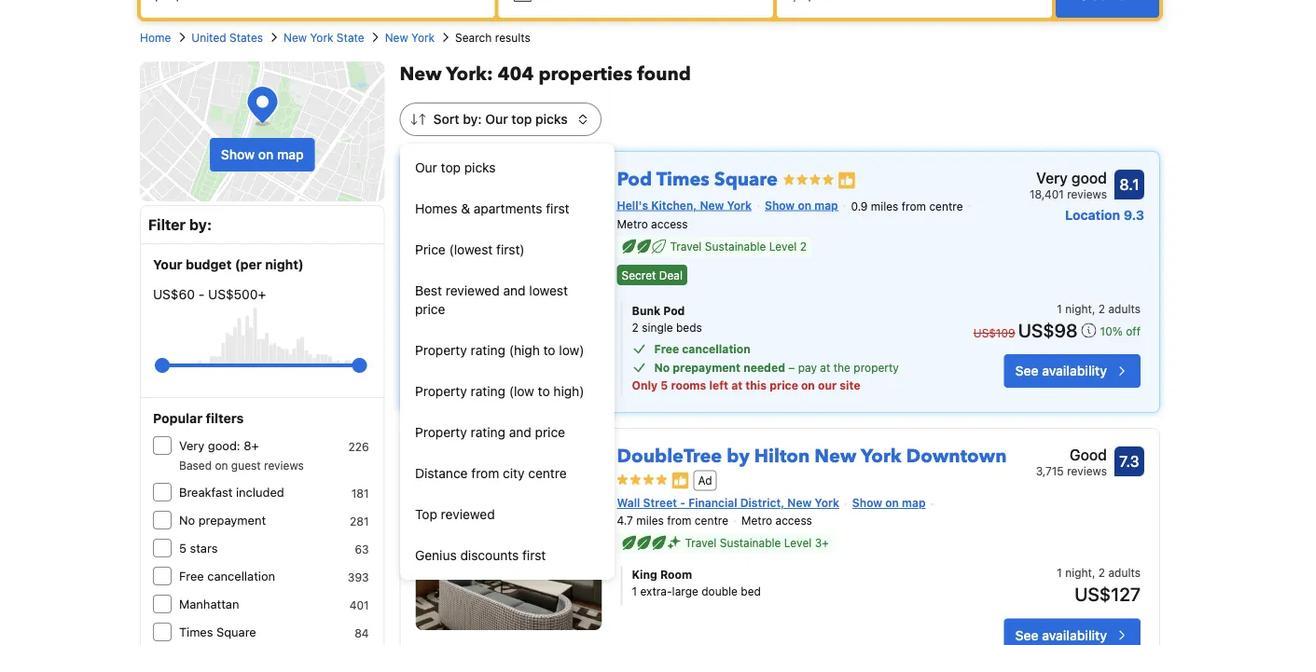 Task type: describe. For each thing, give the bounding box(es) containing it.
first)
[[496, 242, 525, 257]]

night for 1 night , 2 adults
[[1066, 302, 1092, 315]]

401
[[350, 599, 369, 612]]

good
[[1070, 446, 1107, 464]]

states
[[229, 31, 263, 44]]

york left "downtown"
[[861, 444, 902, 470]]

from for 4.7
[[667, 515, 692, 528]]

5 stars
[[179, 542, 218, 556]]

prepayment for no prepayment needed – pay at the property
[[673, 361, 741, 374]]

show for pod
[[765, 199, 795, 212]]

your budget (per night)
[[153, 257, 304, 272]]

homes & apartments first
[[415, 201, 570, 216]]

new right states
[[284, 31, 307, 44]]

new york state link
[[284, 29, 364, 46]]

(per
[[235, 257, 262, 272]]

63
[[355, 543, 369, 556]]

metro inside 0.9 miles from centre metro access
[[617, 218, 648, 231]]

to for (low
[[538, 384, 550, 399]]

secret deal
[[622, 269, 683, 282]]

us$60 - us$500+
[[153, 287, 266, 302]]

1 vertical spatial access
[[776, 515, 812, 528]]

(high
[[509, 343, 540, 358]]

rooms
[[671, 379, 707, 392]]

pod inside 'link'
[[664, 304, 685, 317]]

kitchen,
[[651, 199, 697, 212]]

very good 18,401 reviews
[[1030, 169, 1107, 201]]

no for no prepayment needed – pay at the property
[[654, 361, 670, 374]]

search results updated. new york: 404 properties found. element
[[400, 62, 1161, 88]]

city
[[503, 466, 525, 481]]

reviews inside good 3,715 reviews
[[1067, 465, 1107, 478]]

results
[[495, 31, 531, 44]]

your
[[153, 257, 182, 272]]

1 vertical spatial first
[[522, 548, 546, 563]]

reviews for on
[[264, 459, 304, 472]]

0 horizontal spatial pod
[[617, 167, 652, 193]]

top inside button
[[441, 160, 461, 175]]

lowest
[[529, 283, 568, 299]]

pay
[[798, 361, 817, 374]]

0 vertical spatial free cancellation
[[654, 342, 751, 355]]

street
[[643, 497, 677, 510]]

level for square
[[770, 240, 797, 253]]

downtown
[[907, 444, 1007, 470]]

show inside 'button'
[[221, 147, 255, 162]]

very good element
[[1030, 167, 1107, 189]]

, for 1 night , 2 adults
[[1092, 302, 1096, 315]]

and for price
[[509, 425, 532, 440]]

0 vertical spatial -
[[199, 287, 205, 302]]

high)
[[554, 384, 584, 399]]

deal
[[659, 269, 683, 282]]

filter by:
[[148, 216, 212, 234]]

hilton
[[755, 444, 810, 470]]

new up metro access
[[788, 497, 812, 510]]

reviewed for top
[[441, 507, 495, 522]]

and for lowest
[[503, 283, 526, 299]]

0 horizontal spatial free cancellation
[[179, 570, 275, 584]]

1 horizontal spatial -
[[680, 497, 686, 510]]

see availability for bunk pod
[[1016, 363, 1107, 379]]

discounts
[[460, 548, 519, 563]]

see availability for king room
[[1016, 628, 1107, 643]]

1 horizontal spatial metro
[[742, 515, 773, 528]]

top reviewed button
[[400, 494, 615, 535]]

10% off
[[1100, 325, 1141, 338]]

off
[[1126, 325, 1141, 338]]

best
[[415, 283, 442, 299]]

our inside our top picks button
[[415, 160, 437, 175]]

bed
[[741, 586, 761, 599]]

see availability link for bunk pod
[[1004, 355, 1141, 388]]

price inside property rating and price button
[[535, 425, 565, 440]]

very for good:
[[179, 439, 205, 453]]

night for 1 night , 2 adults us$127
[[1066, 567, 1092, 580]]

1 horizontal spatial picks
[[535, 111, 568, 127]]

4.7
[[617, 515, 633, 528]]

good
[[1072, 169, 1107, 187]]

–
[[789, 361, 795, 374]]

filter
[[148, 216, 186, 234]]

1 for 1 night , 2 adults us$127
[[1057, 567, 1062, 580]]

property rating (low to high)
[[415, 384, 584, 399]]

state
[[337, 31, 364, 44]]

left
[[709, 379, 729, 392]]

1 horizontal spatial top
[[512, 111, 532, 127]]

property rating and price
[[415, 425, 565, 440]]

1 for 1 night , 2 adults
[[1057, 302, 1062, 315]]

us$109
[[974, 327, 1016, 340]]

metro access
[[742, 515, 812, 528]]

1 horizontal spatial times
[[656, 167, 710, 193]]

10%
[[1100, 325, 1123, 338]]

404
[[498, 62, 534, 87]]

2 down bunk
[[632, 321, 639, 334]]

home link
[[140, 29, 171, 46]]

scored 8.1 element
[[1115, 170, 1145, 200]]

8+
[[244, 439, 259, 453]]

genius discounts first
[[415, 548, 546, 563]]

centre for distance from city centre
[[528, 466, 567, 481]]

(low
[[509, 384, 534, 399]]

travel for by
[[685, 537, 717, 550]]

bunk
[[632, 304, 661, 317]]

hell's
[[617, 199, 648, 212]]

home
[[140, 31, 171, 44]]

0 horizontal spatial at
[[732, 379, 743, 392]]

travel for times
[[670, 240, 702, 253]]

new inside "element"
[[400, 62, 442, 87]]

location
[[1066, 208, 1121, 223]]

1 vertical spatial free
[[179, 570, 204, 584]]

search results
[[455, 31, 531, 44]]

0 horizontal spatial 5
[[179, 542, 187, 556]]

property for property rating (high to low)
[[415, 343, 467, 358]]

on inside 'button'
[[258, 147, 274, 162]]

price (lowest first) button
[[400, 229, 615, 271]]

new right state
[[385, 31, 408, 44]]

only
[[632, 379, 658, 392]]

availability for bunk pod
[[1042, 363, 1107, 379]]

new york
[[385, 31, 435, 44]]

site
[[840, 379, 861, 392]]

scored 7.3 element
[[1115, 447, 1145, 477]]

centre for 4.7 miles from centre
[[695, 515, 729, 528]]

new york link
[[385, 29, 435, 46]]

2 for 1 night , 2 adults us$127
[[1099, 567, 1106, 580]]

rating for and
[[471, 425, 506, 440]]

2 horizontal spatial price
[[770, 379, 798, 392]]

ad
[[698, 474, 712, 487]]

4.7 miles from centre
[[617, 515, 729, 528]]

1 night , 2 adults
[[1057, 302, 1141, 315]]

1 horizontal spatial cancellation
[[682, 342, 751, 355]]

york up travel sustainable level 2
[[727, 199, 752, 212]]

financial
[[689, 497, 737, 510]]

our top picks
[[415, 160, 496, 175]]

stars
[[190, 542, 218, 556]]

doubletree
[[617, 444, 722, 470]]

1 vertical spatial cancellation
[[207, 570, 275, 584]]

show on map button
[[210, 138, 315, 172]]

2 for 1 night , 2 adults
[[1099, 302, 1106, 315]]

times square
[[179, 626, 256, 640]]

york up '3+'
[[815, 497, 840, 510]]

homes & apartments first button
[[400, 188, 615, 229]]

miles for 0.9
[[871, 200, 899, 213]]

room
[[660, 569, 692, 582]]

genius
[[415, 548, 457, 563]]

united states
[[192, 31, 263, 44]]

travel sustainable level 3+
[[685, 537, 829, 550]]

york left search
[[411, 31, 435, 44]]

reviewed for best
[[446, 283, 500, 299]]

new york: 404 properties found
[[400, 62, 691, 87]]

show for doubletree
[[853, 497, 883, 510]]

show on map for doubletree
[[853, 497, 926, 510]]

see for bunk pod
[[1016, 363, 1039, 379]]

3+
[[815, 537, 829, 550]]

property rating (low to high) button
[[400, 371, 615, 412]]

7.3
[[1120, 453, 1140, 471]]

from inside button
[[471, 466, 499, 481]]

0 vertical spatial free
[[654, 342, 679, 355]]

wall street - financial district, new york
[[617, 497, 840, 510]]

1 horizontal spatial 5
[[661, 379, 668, 392]]



Task type: vqa. For each thing, say whether or not it's contained in the screenshot.
exceptional
no



Task type: locate. For each thing, give the bounding box(es) containing it.
rating for (low
[[471, 384, 506, 399]]

reviewed
[[446, 283, 500, 299], [441, 507, 495, 522]]

see availability down us$98
[[1016, 363, 1107, 379]]

(lowest
[[449, 242, 493, 257]]

metro down district,
[[742, 515, 773, 528]]

travel up deal
[[670, 240, 702, 253]]

0 vertical spatial property
[[415, 343, 467, 358]]

property inside "button"
[[415, 343, 467, 358]]

wall
[[617, 497, 640, 510]]

1 horizontal spatial prepayment
[[673, 361, 741, 374]]

picks up homes & apartments first
[[464, 160, 496, 175]]

0 vertical spatial by:
[[463, 111, 482, 127]]

1 horizontal spatial show
[[765, 199, 795, 212]]

times
[[656, 167, 710, 193], [179, 626, 213, 640]]

1 vertical spatial availability
[[1042, 628, 1107, 643]]

based on guest reviews
[[179, 459, 304, 472]]

pod times square
[[617, 167, 778, 193]]

1 horizontal spatial by:
[[463, 111, 482, 127]]

availability down the us$127
[[1042, 628, 1107, 643]]

homes
[[415, 201, 458, 216]]

0 vertical spatial travel
[[670, 240, 702, 253]]

by
[[727, 444, 750, 470]]

popular
[[153, 411, 203, 426]]

5
[[661, 379, 668, 392], [179, 542, 187, 556]]

, inside the 1 night , 2 adults us$127
[[1092, 567, 1096, 580]]

0 horizontal spatial top
[[441, 160, 461, 175]]

1 vertical spatial top
[[441, 160, 461, 175]]

access
[[651, 218, 688, 231], [776, 515, 812, 528]]

centre
[[930, 200, 963, 213], [528, 466, 567, 481], [695, 515, 729, 528]]

1 vertical spatial price
[[770, 379, 798, 392]]

2 vertical spatial centre
[[695, 515, 729, 528]]

0 horizontal spatial -
[[199, 287, 205, 302]]

at
[[820, 361, 831, 374], [732, 379, 743, 392]]

see availability link down us$98
[[1004, 355, 1141, 388]]

centre right city
[[528, 466, 567, 481]]

0 vertical spatial ,
[[1092, 302, 1096, 315]]

reviews up included
[[264, 459, 304, 472]]

1 , from the top
[[1092, 302, 1096, 315]]

sustainable down 0.9 miles from centre metro access
[[705, 240, 766, 253]]

very good: 8+
[[179, 439, 259, 453]]

night
[[1066, 302, 1092, 315], [1066, 567, 1092, 580]]

york left state
[[310, 31, 334, 44]]

and inside button
[[509, 425, 532, 440]]

free down 2 single beds
[[654, 342, 679, 355]]

2 see availability link from the top
[[1004, 619, 1141, 646]]

1 vertical spatial travel
[[685, 537, 717, 550]]

84
[[355, 627, 369, 640]]

metro down hell's
[[617, 218, 648, 231]]

miles inside 0.9 miles from centre metro access
[[871, 200, 899, 213]]

no prepayment
[[179, 514, 266, 528]]

no
[[654, 361, 670, 374], [179, 514, 195, 528]]

pod times square image
[[416, 167, 602, 354]]

property for property rating and price
[[415, 425, 467, 440]]

and inside best reviewed and lowest price
[[503, 283, 526, 299]]

show on map inside 'button'
[[221, 147, 304, 162]]

prepayment
[[673, 361, 741, 374], [198, 514, 266, 528]]

on
[[258, 147, 274, 162], [798, 199, 812, 212], [801, 379, 815, 392], [215, 459, 228, 472], [886, 497, 899, 510]]

us$127
[[1075, 584, 1141, 606]]

by: right filter
[[189, 216, 212, 234]]

night up the us$127
[[1066, 567, 1092, 580]]

0 vertical spatial at
[[820, 361, 831, 374]]

1 see from the top
[[1016, 363, 1039, 379]]

distance from city centre
[[415, 466, 567, 481]]

2 availability from the top
[[1042, 628, 1107, 643]]

- up 4.7 miles from centre
[[680, 497, 686, 510]]

from left city
[[471, 466, 499, 481]]

price down no prepayment needed – pay at the property
[[770, 379, 798, 392]]

to right (low
[[538, 384, 550, 399]]

sustainable for square
[[705, 240, 766, 253]]

cancellation down the beds
[[682, 342, 751, 355]]

2 inside the 1 night , 2 adults us$127
[[1099, 567, 1106, 580]]

centre right the 0.9
[[930, 200, 963, 213]]

rating left (low
[[471, 384, 506, 399]]

very up the 18,401
[[1037, 169, 1068, 187]]

2 vertical spatial price
[[535, 425, 565, 440]]

2 horizontal spatial from
[[902, 200, 926, 213]]

no for no prepayment
[[179, 514, 195, 528]]

night up us$98
[[1066, 302, 1092, 315]]

only 5 rooms left at this price on our site
[[632, 379, 861, 392]]

3 rating from the top
[[471, 425, 506, 440]]

0 vertical spatial and
[[503, 283, 526, 299]]

1 see availability link from the top
[[1004, 355, 1141, 388]]

best reviewed and lowest price button
[[400, 271, 615, 330]]

0 vertical spatial pod
[[617, 167, 652, 193]]

property for property rating (low to high)
[[415, 384, 467, 399]]

0 horizontal spatial map
[[277, 147, 304, 162]]

picks down new york: 404 properties found
[[535, 111, 568, 127]]

good 3,715 reviews
[[1036, 446, 1107, 478]]

king room link
[[632, 567, 947, 584]]

5 right only
[[661, 379, 668, 392]]

rating inside button
[[471, 384, 506, 399]]

new down pod times square
[[700, 199, 724, 212]]

filters
[[206, 411, 244, 426]]

based
[[179, 459, 212, 472]]

0 horizontal spatial miles
[[636, 515, 664, 528]]

1 horizontal spatial map
[[815, 199, 838, 212]]

miles down street
[[636, 515, 664, 528]]

prepayment up left
[[673, 361, 741, 374]]

from right the 0.9
[[902, 200, 926, 213]]

cancellation up manhattan
[[207, 570, 275, 584]]

very inside very good 18,401 reviews
[[1037, 169, 1068, 187]]

1 horizontal spatial at
[[820, 361, 831, 374]]

and down (low
[[509, 425, 532, 440]]

pod up hell's
[[617, 167, 652, 193]]

york
[[310, 31, 334, 44], [411, 31, 435, 44], [727, 199, 752, 212], [861, 444, 902, 470], [815, 497, 840, 510]]

2 vertical spatial map
[[902, 497, 926, 510]]

2 rating from the top
[[471, 384, 506, 399]]

1
[[1057, 302, 1062, 315], [1057, 567, 1062, 580], [632, 586, 637, 599]]

map inside 'button'
[[277, 147, 304, 162]]

see availability link down the us$127
[[1004, 619, 1141, 646]]

property rating (high to low) button
[[400, 330, 615, 371]]

availability down us$98
[[1042, 363, 1107, 379]]

by: right sort
[[463, 111, 482, 127]]

2 see availability from the top
[[1016, 628, 1107, 643]]

- right us$60
[[199, 287, 205, 302]]

1 horizontal spatial price
[[535, 425, 565, 440]]

level left '3+'
[[784, 537, 812, 550]]

travel down 4.7 miles from centre
[[685, 537, 717, 550]]

0 vertical spatial availability
[[1042, 363, 1107, 379]]

top down 404 at the top left
[[512, 111, 532, 127]]

1 property from the top
[[415, 343, 467, 358]]

us$500+
[[208, 287, 266, 302]]

0 horizontal spatial cancellation
[[207, 570, 275, 584]]

property inside button
[[415, 425, 467, 440]]

property up distance
[[415, 425, 467, 440]]

our up homes
[[415, 160, 437, 175]]

level down 0.9 miles from centre metro access
[[770, 240, 797, 253]]

2 horizontal spatial show
[[853, 497, 883, 510]]

doubletree by hilton new york downtown image
[[416, 444, 602, 631]]

square down manhattan
[[216, 626, 256, 640]]

1 vertical spatial reviewed
[[441, 507, 495, 522]]

new right hilton
[[815, 444, 857, 470]]

very up based
[[179, 439, 205, 453]]

1 vertical spatial free cancellation
[[179, 570, 275, 584]]

see for king room
[[1016, 628, 1039, 643]]

1 availability from the top
[[1042, 363, 1107, 379]]

2 vertical spatial rating
[[471, 425, 506, 440]]

adults
[[1109, 302, 1141, 315], [1109, 567, 1141, 580]]

1 horizontal spatial show on map
[[765, 199, 838, 212]]

times down manhattan
[[179, 626, 213, 640]]

1 rating from the top
[[471, 343, 506, 358]]

1 horizontal spatial no
[[654, 361, 670, 374]]

rating inside "button"
[[471, 343, 506, 358]]

0 horizontal spatial metro
[[617, 218, 648, 231]]

popular filters
[[153, 411, 244, 426]]

1 vertical spatial prepayment
[[198, 514, 266, 528]]

york:
[[446, 62, 493, 87]]

show
[[221, 147, 255, 162], [765, 199, 795, 212], [853, 497, 883, 510]]

226
[[348, 440, 369, 453]]

rating inside button
[[471, 425, 506, 440]]

2 adults from the top
[[1109, 567, 1141, 580]]

, for 1 night , 2 adults us$127
[[1092, 567, 1096, 580]]

1 see availability from the top
[[1016, 363, 1107, 379]]

show on map for pod
[[765, 199, 838, 212]]

at right left
[[732, 379, 743, 392]]

1 inside the 1 night , 2 adults us$127
[[1057, 567, 1062, 580]]

0 horizontal spatial from
[[471, 466, 499, 481]]

this property is part of our preferred partner programme. it is committed to providing commendable service and good value. it will pay us a higher commission if you make a booking. image
[[671, 471, 690, 490], [671, 471, 690, 490]]

price inside best reviewed and lowest price
[[415, 302, 445, 317]]

square up 0.9 miles from centre metro access
[[714, 167, 778, 193]]

0 vertical spatial rating
[[471, 343, 506, 358]]

1 vertical spatial 1
[[1057, 567, 1062, 580]]

very for good
[[1037, 169, 1068, 187]]

centre down financial
[[695, 515, 729, 528]]

property up property rating and price
[[415, 384, 467, 399]]

1 horizontal spatial centre
[[695, 515, 729, 528]]

to for (high
[[544, 343, 556, 358]]

0.9
[[851, 200, 868, 213]]

2 , from the top
[[1092, 567, 1096, 580]]

0 vertical spatial map
[[277, 147, 304, 162]]

adults for 1 night , 2 adults us$127
[[1109, 567, 1141, 580]]

sustainable for hilton
[[720, 537, 781, 550]]

travel sustainable level 2
[[670, 240, 807, 253]]

night)
[[265, 257, 304, 272]]

0 horizontal spatial price
[[415, 302, 445, 317]]

3 property from the top
[[415, 425, 467, 440]]

extra-
[[640, 586, 672, 599]]

miles for 4.7
[[636, 515, 664, 528]]

from down street
[[667, 515, 692, 528]]

1 vertical spatial property
[[415, 384, 467, 399]]

our down 404 at the top left
[[485, 111, 508, 127]]

property rating (high to low)
[[415, 343, 584, 358]]

single
[[642, 321, 673, 334]]

from for 0.9
[[902, 200, 926, 213]]

1 horizontal spatial square
[[714, 167, 778, 193]]

0 vertical spatial level
[[770, 240, 797, 253]]

2 property from the top
[[415, 384, 467, 399]]

1 vertical spatial centre
[[528, 466, 567, 481]]

2 vertical spatial show on map
[[853, 497, 926, 510]]

show on map
[[221, 147, 304, 162], [765, 199, 838, 212], [853, 497, 926, 510]]

rating for (high
[[471, 343, 506, 358]]

prepayment for no prepayment
[[198, 514, 266, 528]]

beds
[[676, 321, 702, 334]]

181
[[351, 487, 369, 500]]

free cancellation down the beds
[[654, 342, 751, 355]]

centre inside distance from city centre button
[[528, 466, 567, 481]]

0 vertical spatial access
[[651, 218, 688, 231]]

property down best
[[415, 343, 467, 358]]

and left lowest
[[503, 283, 526, 299]]

1 inside king room 1 extra-large double bed
[[632, 586, 637, 599]]

2 horizontal spatial show on map
[[853, 497, 926, 510]]

our top picks button
[[400, 147, 615, 188]]

1 vertical spatial no
[[179, 514, 195, 528]]

this
[[746, 379, 767, 392]]

0 vertical spatial first
[[546, 201, 570, 216]]

adults up 10% off
[[1109, 302, 1141, 315]]

1 vertical spatial square
[[216, 626, 256, 640]]

best reviewed and lowest price
[[415, 283, 568, 317]]

0 vertical spatial 1
[[1057, 302, 1062, 315]]

&
[[461, 201, 470, 216]]

1 horizontal spatial access
[[776, 515, 812, 528]]

sustainable down metro access
[[720, 537, 781, 550]]

by: for filter
[[189, 216, 212, 234]]

1 vertical spatial see
[[1016, 628, 1039, 643]]

reviews inside very good 18,401 reviews
[[1067, 188, 1107, 201]]

reviews down the good
[[1067, 465, 1107, 478]]

rating up "distance from city centre"
[[471, 425, 506, 440]]

new down new york
[[400, 62, 442, 87]]

search
[[455, 31, 492, 44]]

genius discounts first button
[[400, 535, 615, 577]]

1 vertical spatial from
[[471, 466, 499, 481]]

0 vertical spatial 5
[[661, 379, 668, 392]]

1 horizontal spatial free cancellation
[[654, 342, 751, 355]]

access inside 0.9 miles from centre metro access
[[651, 218, 688, 231]]

level for hilton
[[784, 537, 812, 550]]

0 horizontal spatial times
[[179, 626, 213, 640]]

0 horizontal spatial access
[[651, 218, 688, 231]]

the
[[834, 361, 851, 374]]

location 9.3
[[1066, 208, 1145, 223]]

good:
[[208, 439, 240, 453]]

times up "hell's kitchen, new york"
[[656, 167, 710, 193]]

0 vertical spatial show on map
[[221, 147, 304, 162]]

1 vertical spatial sustainable
[[720, 537, 781, 550]]

0 horizontal spatial picks
[[464, 160, 496, 175]]

square inside pod times square link
[[714, 167, 778, 193]]

2 vertical spatial from
[[667, 515, 692, 528]]

1 vertical spatial map
[[815, 199, 838, 212]]

new
[[284, 31, 307, 44], [385, 31, 408, 44], [400, 62, 442, 87], [700, 199, 724, 212], [815, 444, 857, 470], [788, 497, 812, 510]]

price down high)
[[535, 425, 565, 440]]

reviews down good
[[1067, 188, 1107, 201]]

to left low)
[[544, 343, 556, 358]]

map for doubletree
[[902, 497, 926, 510]]

2 single beds
[[632, 321, 702, 334]]

good element
[[1036, 444, 1107, 466]]

access down kitchen,
[[651, 218, 688, 231]]

pod times square link
[[617, 160, 778, 193]]

393
[[348, 571, 369, 584]]

by: for sort
[[463, 111, 482, 127]]

price down best
[[415, 302, 445, 317]]

2 night from the top
[[1066, 567, 1092, 580]]

0.9 miles from centre metro access
[[617, 200, 963, 231]]

picks inside button
[[464, 160, 496, 175]]

1 adults from the top
[[1109, 302, 1141, 315]]

budget
[[186, 257, 232, 272]]

new york state
[[284, 31, 364, 44]]

united states link
[[192, 29, 263, 46]]

access down district,
[[776, 515, 812, 528]]

pod up 2 single beds
[[664, 304, 685, 317]]

centre inside 0.9 miles from centre metro access
[[930, 200, 963, 213]]

free
[[654, 342, 679, 355], [179, 570, 204, 584]]

2 down 0.9 miles from centre metro access
[[800, 240, 807, 253]]

2 up 10%
[[1099, 302, 1106, 315]]

0 vertical spatial times
[[656, 167, 710, 193]]

2 see from the top
[[1016, 628, 1039, 643]]

from inside 0.9 miles from centre metro access
[[902, 200, 926, 213]]

no up only
[[654, 361, 670, 374]]

1 vertical spatial ,
[[1092, 567, 1096, 580]]

property
[[415, 343, 467, 358], [415, 384, 467, 399], [415, 425, 467, 440]]

first right 'apartments'
[[546, 201, 570, 216]]

free down 5 stars
[[179, 570, 204, 584]]

0 vertical spatial sustainable
[[705, 240, 766, 253]]

0 vertical spatial from
[[902, 200, 926, 213]]

adults up the us$127
[[1109, 567, 1141, 580]]

centre for 0.9 miles from centre metro access
[[930, 200, 963, 213]]

0 vertical spatial reviewed
[[446, 283, 500, 299]]

5 left stars
[[179, 542, 187, 556]]

price
[[415, 242, 446, 257]]

1 vertical spatial very
[[179, 439, 205, 453]]

281
[[350, 515, 369, 528]]

2 vertical spatial property
[[415, 425, 467, 440]]

reviewed inside best reviewed and lowest price
[[446, 283, 500, 299]]

1 night from the top
[[1066, 302, 1092, 315]]

prepayment down breakfast included
[[198, 514, 266, 528]]

0 horizontal spatial prepayment
[[198, 514, 266, 528]]

property inside button
[[415, 384, 467, 399]]

8.1
[[1120, 176, 1140, 194]]

0 horizontal spatial our
[[415, 160, 437, 175]]

to inside "button"
[[544, 343, 556, 358]]

picks
[[535, 111, 568, 127], [464, 160, 496, 175]]

first right discounts
[[522, 548, 546, 563]]

no up 5 stars
[[179, 514, 195, 528]]

night inside the 1 night , 2 adults us$127
[[1066, 567, 1092, 580]]

property rating and price button
[[400, 412, 615, 453]]

reviews for good
[[1067, 188, 1107, 201]]

0 vertical spatial metro
[[617, 218, 648, 231]]

adults for 1 night , 2 adults
[[1109, 302, 1141, 315]]

1 horizontal spatial our
[[485, 111, 508, 127]]

0 vertical spatial our
[[485, 111, 508, 127]]

0 horizontal spatial free
[[179, 570, 204, 584]]

reviewed right top
[[441, 507, 495, 522]]

reviewed down (lowest
[[446, 283, 500, 299]]

bunk pod
[[632, 304, 685, 317]]

this property is part of our preferred partner programme. it is committed to providing commendable service and good value. it will pay us a higher commission if you make a booking. image
[[838, 171, 856, 190], [838, 171, 856, 190]]

our
[[485, 111, 508, 127], [415, 160, 437, 175]]

our
[[818, 379, 837, 392]]

free cancellation up manhattan
[[179, 570, 275, 584]]

reviewed inside 'button'
[[441, 507, 495, 522]]

rating left (high
[[471, 343, 506, 358]]

at left the
[[820, 361, 831, 374]]

square
[[714, 167, 778, 193], [216, 626, 256, 640]]

0 vertical spatial picks
[[535, 111, 568, 127]]

top up homes
[[441, 160, 461, 175]]

1 vertical spatial rating
[[471, 384, 506, 399]]

group
[[162, 351, 360, 381]]

0 horizontal spatial square
[[216, 626, 256, 640]]

sort
[[433, 111, 460, 127]]

manhattan
[[179, 598, 239, 612]]

to inside button
[[538, 384, 550, 399]]

0 vertical spatial square
[[714, 167, 778, 193]]

king
[[632, 569, 658, 582]]

map for pod
[[815, 199, 838, 212]]

miles right the 0.9
[[871, 200, 899, 213]]

see availability down the us$127
[[1016, 628, 1107, 643]]

0 vertical spatial miles
[[871, 200, 899, 213]]

1 horizontal spatial free
[[654, 342, 679, 355]]

adults inside the 1 night , 2 adults us$127
[[1109, 567, 1141, 580]]

availability for king room
[[1042, 628, 1107, 643]]

1 vertical spatial level
[[784, 537, 812, 550]]

2 for travel sustainable level 2
[[800, 240, 807, 253]]

0 vertical spatial see
[[1016, 363, 1039, 379]]

united
[[192, 31, 226, 44]]

see availability link for king room
[[1004, 619, 1141, 646]]

reviews
[[1067, 188, 1107, 201], [264, 459, 304, 472], [1067, 465, 1107, 478]]

1 vertical spatial metro
[[742, 515, 773, 528]]

2 up the us$127
[[1099, 567, 1106, 580]]



